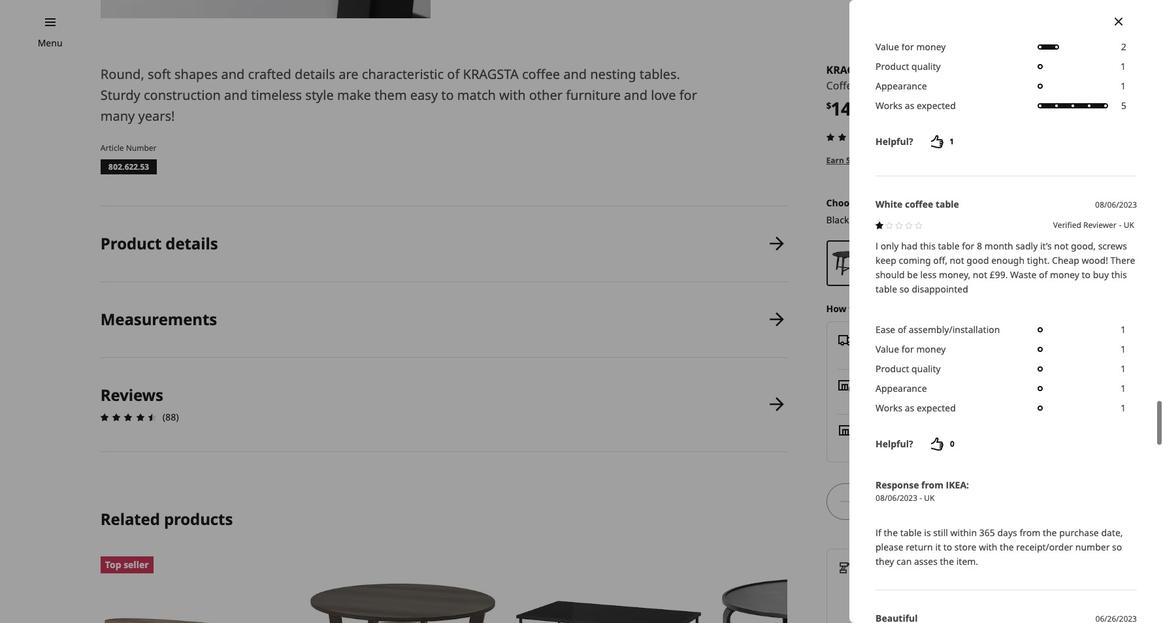 Task type: vqa. For each thing, say whether or not it's contained in the screenshot.
first the quality from the bottom of the page
yes



Task type: locate. For each thing, give the bounding box(es) containing it.
0 horizontal spatial kragsta coffee table, black, 35 3/8 " image
[[101, 0, 431, 18]]

0 vertical spatial at
[[903, 155, 912, 166]]

0 vertical spatial money
[[917, 40, 946, 52]]

value for 2
[[876, 40, 900, 52]]

assembly by taskrabbit
[[861, 561, 969, 573]]

available for estimated price $33
[[861, 575, 946, 602]]

2 horizontal spatial not
[[1055, 239, 1069, 251]]

money up 35
[[917, 40, 946, 52]]

kragsta coffee table, black, 35 3/8 " $ 149 99
[[827, 63, 960, 121]]

pick up pick up at canton, mi group
[[861, 378, 880, 391]]

1 vertical spatial value for money
[[876, 342, 946, 355]]

at up in stock at canton, mi
[[896, 393, 904, 405]]

0 vertical spatial it
[[879, 302, 885, 315]]

to inside i only had this table for 8 month sadly it's not good, screws keep coming off, not good enough tight. cheap wood! there should be less money, not £99. waste of money to buy this table so disappointed
[[1082, 268, 1091, 280]]

this down there
[[1112, 268, 1128, 280]]

1 vertical spatial of
[[1039, 268, 1048, 280]]

1 horizontal spatial ikea
[[972, 155, 990, 166]]

document
[[850, 0, 1164, 624]]

1 vertical spatial -
[[920, 492, 922, 503]]

canton,
[[906, 393, 940, 405], [908, 438, 941, 450]]

dialog
[[850, 0, 1164, 624]]

list
[[97, 207, 787, 452]]

table down using
[[936, 197, 960, 209]]

08/06/2023 inside response from ikea: 08/06/2023 - uk
[[876, 492, 918, 503]]

0 horizontal spatial from
[[922, 478, 944, 490]]

value for money
[[876, 40, 946, 52], [876, 342, 946, 355]]

0 vertical spatial canton,
[[906, 393, 940, 405]]

works for 1
[[876, 401, 903, 413]]

0 vertical spatial works
[[876, 98, 903, 111]]

as up in stock at canton, mi
[[905, 401, 915, 413]]

related products
[[101, 508, 233, 530]]

to left 48146
[[904, 333, 914, 346]]

0 vertical spatial mi
[[942, 393, 953, 405]]

pick for pick up at canton, mi
[[861, 393, 879, 405]]

the inside earn 5% in rewards at ikea using the ikea visa credit card*. details > button
[[957, 155, 970, 166]]

1 vertical spatial mi
[[944, 438, 955, 450]]

1 horizontal spatial coffee
[[905, 197, 934, 209]]

borgeby coffee table, black, 27 1/2 " image
[[718, 557, 911, 624]]

estimated
[[861, 589, 904, 602]]

2 expected from the top
[[917, 401, 956, 413]]

2 value from the top
[[876, 342, 900, 355]]

up down the pick up
[[881, 393, 893, 405]]

value for money for 2
[[876, 40, 946, 52]]

of inside i only had this table for 8 month sadly it's not good, screws keep coming off, not good enough tight. cheap wood! there should be less money, not £99. waste of money to buy this table so disappointed
[[1039, 268, 1048, 280]]

money
[[917, 40, 946, 52], [1050, 268, 1080, 280], [917, 342, 946, 355]]

1 vertical spatial so
[[1113, 540, 1123, 552]]

1 value for money from the top
[[876, 40, 946, 52]]

(88) inside (88) button
[[889, 131, 905, 143]]

as down black,
[[905, 98, 915, 111]]

details
[[295, 65, 335, 83], [166, 233, 218, 254]]

ease of assembly/installation
[[876, 322, 1000, 335]]

ikea left using
[[914, 155, 931, 166]]

canton, mi button for pick up at
[[906, 393, 953, 405]]

0 vertical spatial (88)
[[889, 131, 905, 143]]

1 expected from the top
[[917, 98, 956, 111]]

reviews
[[101, 384, 163, 406]]

review: 4.3 out of 5 stars. total reviews: 88 image inside list
[[97, 410, 160, 425]]

2 as from the top
[[905, 401, 915, 413]]

1 pick from the top
[[861, 378, 880, 391]]

1 horizontal spatial kragsta coffee table, black, 35 3/8 " image
[[832, 246, 867, 281]]

0 horizontal spatial coffee
[[522, 65, 560, 83]]

card*.
[[1036, 155, 1060, 166]]

1 vertical spatial available
[[861, 575, 900, 587]]

to
[[441, 86, 454, 104], [1082, 268, 1091, 280], [849, 302, 859, 315], [904, 333, 914, 346], [944, 540, 953, 552]]

1 horizontal spatial this
[[1112, 268, 1128, 280]]

money inside i only had this table for 8 month sadly it's not good, screws keep coming off, not good enough tight. cheap wood! there should be less money, not £99. waste of money to buy this table so disappointed
[[1050, 268, 1080, 280]]

the
[[957, 155, 970, 166], [884, 526, 898, 538], [1043, 526, 1057, 538], [1000, 540, 1014, 552], [940, 554, 955, 567]]

helpful? right in
[[876, 437, 914, 449]]

month
[[985, 239, 1014, 251]]

pick up at canton, mi
[[861, 393, 953, 405]]

1 vertical spatial up
[[881, 393, 893, 405]]

0 vertical spatial so
[[900, 282, 910, 294]]

1 horizontal spatial so
[[1113, 540, 1123, 552]]

dialog containing value for money
[[850, 0, 1164, 624]]

to right easy
[[441, 86, 454, 104]]

this
[[920, 239, 936, 251], [1112, 268, 1128, 280]]

helpful? up rewards in the top of the page
[[876, 134, 914, 147]]

not down good
[[973, 268, 988, 280]]

product quality down delivery to 48146 available in the bottom right of the page
[[876, 362, 941, 374]]

0 vertical spatial canton, mi button
[[906, 393, 953, 405]]

1 vertical spatial value
[[876, 342, 900, 355]]

style
[[305, 86, 334, 104]]

kragsta up coffee
[[827, 63, 873, 77]]

at inside button
[[903, 155, 912, 166]]

choose
[[827, 197, 860, 209]]

2 vertical spatial product
[[876, 362, 910, 374]]

at for pick up at
[[896, 393, 904, 405]]

stock
[[872, 438, 895, 450]]

value for 1
[[876, 342, 900, 355]]

with left other
[[500, 86, 526, 104]]

1 works as expected from the top
[[876, 98, 956, 111]]

ikea:
[[946, 478, 970, 490]]

works
[[876, 98, 903, 111], [876, 401, 903, 413]]

2 pick from the top
[[861, 393, 879, 405]]

1 works from the top
[[876, 98, 903, 111]]

in stock at canton, mi
[[861, 438, 955, 450]]

1 vertical spatial product
[[101, 233, 162, 254]]

to left get
[[849, 302, 859, 315]]

0 horizontal spatial details
[[166, 233, 218, 254]]

0 vertical spatial as
[[905, 98, 915, 111]]

pick down the pick up
[[861, 393, 879, 405]]

0 vertical spatial details
[[295, 65, 335, 83]]

works as expected down black,
[[876, 98, 956, 111]]

1 horizontal spatial review: 4.3 out of 5 stars. total reviews: 88 image
[[823, 129, 886, 145]]

1 vertical spatial quality
[[912, 362, 941, 374]]

the up receipt/order
[[1043, 526, 1057, 538]]

round, soft shapes and crafted details are characteristic of kragsta coffee and nesting tables. sturdy construction and timeless style make them easy to match with other furniture and love for many years!
[[101, 65, 698, 125]]

kragsta coffee table, black, 35 3/8 " image left i
[[832, 246, 867, 281]]

waste
[[1011, 268, 1037, 280]]

0 vertical spatial from
[[922, 478, 944, 490]]

coffee inside the round, soft shapes and crafted details are characteristic of kragsta coffee and nesting tables. sturdy construction and timeless style make them easy to match with other furniture and love for many years!
[[522, 65, 560, 83]]

1 horizontal spatial not
[[973, 268, 988, 280]]

to left 'buy'
[[1082, 268, 1091, 280]]

1 vertical spatial canton, mi button
[[908, 438, 955, 450]]

1 vertical spatial appearance
[[876, 381, 927, 394]]

so down be in the right of the page
[[900, 282, 910, 294]]

$33
[[930, 589, 946, 602]]

0 vertical spatial appearance
[[876, 79, 927, 91]]

0 vertical spatial product quality
[[876, 59, 941, 72]]

1 vertical spatial details
[[166, 233, 218, 254]]

for down by
[[902, 575, 915, 587]]

in
[[860, 155, 868, 166]]

table up off,
[[938, 239, 960, 251]]

1
[[1122, 59, 1126, 72], [1122, 79, 1126, 91], [950, 135, 954, 146], [1122, 322, 1126, 335], [1122, 342, 1126, 355], [1122, 362, 1126, 374], [1122, 381, 1126, 394], [1122, 401, 1126, 413]]

article
[[101, 143, 124, 154]]

review: 4.3 out of 5 stars. total reviews: 88 image
[[823, 129, 886, 145], [97, 410, 160, 425]]

of down tight.
[[1039, 268, 1048, 280]]

expected up 0 button
[[917, 401, 956, 413]]

response
[[876, 478, 919, 490]]

is
[[925, 526, 931, 538]]

appearance down delivery to 48146 available in the bottom right of the page
[[876, 381, 927, 394]]

value up table,
[[876, 40, 900, 52]]

0 vertical spatial up
[[883, 378, 895, 391]]

1 vertical spatial at
[[896, 393, 904, 405]]

2 vertical spatial not
[[973, 268, 988, 280]]

reviewer
[[1084, 219, 1117, 230]]

jakobsfors coffee table, dark brown stained oak veneer, 31 1/2 " image
[[306, 557, 499, 624]]

canton, up in stock at canton, mi
[[906, 393, 940, 405]]

2 works as expected from the top
[[876, 401, 956, 413]]

coffee up other
[[522, 65, 560, 83]]

mi
[[942, 393, 953, 405], [944, 438, 955, 450]]

products
[[164, 508, 233, 530]]

uk inside response from ikea: 08/06/2023 - uk
[[924, 492, 935, 503]]

rewards
[[870, 155, 901, 166]]

0 vertical spatial pick
[[861, 378, 880, 391]]

3/8
[[937, 79, 953, 93]]

(88) up rewards in the top of the page
[[889, 131, 905, 143]]

canton, mi button up 0 button
[[906, 393, 953, 405]]

works as expected for 5
[[876, 98, 956, 111]]

1 vertical spatial from
[[1020, 526, 1041, 538]]

ikea left the visa
[[972, 155, 990, 166]]

coffee right "white"
[[905, 197, 934, 209]]

0 vertical spatial uk
[[1124, 219, 1135, 230]]

0 vertical spatial value for money
[[876, 40, 946, 52]]

with inside if the table is still within 365 days from the purchase date, please return it to store with the receipt/order number so they can asses the item.
[[979, 540, 998, 552]]

mi up the ikea:
[[944, 438, 955, 450]]

credit
[[1010, 155, 1034, 166]]

0 vertical spatial expected
[[917, 98, 956, 111]]

the right using
[[957, 155, 970, 166]]

earn 5% in rewards at ikea using the ikea visa credit card*. details > button
[[827, 155, 1096, 167]]

not up cheap on the right of the page
[[1055, 239, 1069, 251]]

available up estimated
[[861, 575, 900, 587]]

08/06/2023 up the reviewer
[[1096, 198, 1138, 209]]

verified
[[1054, 219, 1082, 230]]

2 vertical spatial money
[[917, 342, 946, 355]]

return
[[906, 540, 933, 552]]

earn 5% in rewards at ikea using the ikea visa credit card*. details >
[[827, 155, 1096, 166]]

related
[[101, 508, 160, 530]]

0
[[950, 438, 955, 449]]

1 appearance from the top
[[876, 79, 927, 91]]

with down 365 at the bottom right of page
[[979, 540, 998, 552]]

money down ease of assembly/installation
[[917, 342, 946, 355]]

0 horizontal spatial with
[[500, 86, 526, 104]]

love
[[651, 86, 676, 104]]

expected down the 35 3/8 " button
[[917, 98, 956, 111]]

i
[[876, 239, 879, 251]]

1 vertical spatial uk
[[924, 492, 935, 503]]

it right get
[[879, 302, 885, 315]]

1 vertical spatial review: 4.3 out of 5 stars. total reviews: 88 image
[[97, 410, 160, 425]]

1 vertical spatial 08/06/2023
[[876, 492, 918, 503]]

review: 4.3 out of 5 stars. total reviews: 88 image down reviews
[[97, 410, 160, 425]]

2 vertical spatial at
[[897, 438, 905, 450]]

2 helpful? from the top
[[876, 437, 914, 449]]

value down the ease
[[876, 342, 900, 355]]

pick
[[861, 378, 880, 391], [861, 393, 879, 405]]

0 vertical spatial quality
[[912, 59, 941, 72]]

0 vertical spatial review: 4.3 out of 5 stars. total reviews: 88 image
[[823, 129, 886, 145]]

0 horizontal spatial 08/06/2023
[[876, 492, 918, 503]]

money for 2
[[917, 40, 946, 52]]

up
[[883, 378, 895, 391], [881, 393, 893, 405]]

to inside if the table is still within 365 days from the purchase date, please return it to store with the receipt/order number so they can asses the item.
[[944, 540, 953, 552]]

0 vertical spatial product
[[876, 59, 910, 72]]

top seller link
[[101, 557, 293, 624]]

for right love
[[680, 86, 698, 104]]

0 horizontal spatial -
[[920, 492, 922, 503]]

for left 48146
[[902, 342, 914, 355]]

mi for in stock at canton, mi
[[944, 438, 955, 450]]

0 vertical spatial coffee
[[522, 65, 560, 83]]

review: 4.3 out of 5 stars. total reviews: 88 image up 5%
[[823, 129, 886, 145]]

pick up at canton, mi group
[[861, 393, 953, 405]]

as
[[905, 98, 915, 111], [905, 401, 915, 413]]

it down still
[[936, 540, 941, 552]]

1 vertical spatial (88)
[[163, 411, 179, 423]]

1 vertical spatial money
[[1050, 268, 1080, 280]]

so down date,
[[1113, 540, 1123, 552]]

buy
[[1093, 268, 1109, 280]]

as for 5
[[905, 98, 915, 111]]

1 horizontal spatial it
[[936, 540, 941, 552]]

appearance up 99
[[876, 79, 927, 91]]

1 vertical spatial coffee
[[905, 197, 934, 209]]

0 horizontal spatial of
[[447, 65, 460, 83]]

08/06/2023
[[1096, 198, 1138, 209], [876, 492, 918, 503]]

1 vertical spatial pick
[[861, 393, 879, 405]]

list containing product details
[[97, 207, 787, 452]]

at right rewards in the top of the page
[[903, 155, 912, 166]]

0 vertical spatial works as expected
[[876, 98, 956, 111]]

expected
[[917, 98, 956, 111], [917, 401, 956, 413]]

mi up the 0 on the right bottom of the page
[[942, 393, 953, 405]]

cheap
[[1053, 253, 1080, 266]]

1 vertical spatial it
[[936, 540, 941, 552]]

0 vertical spatial available
[[877, 348, 916, 360]]

table left is
[[901, 526, 922, 538]]

value for money up black,
[[876, 40, 946, 52]]

nesting
[[590, 65, 636, 83]]

of right the ease
[[898, 322, 907, 335]]

kragsta inside the round, soft shapes and crafted details are characteristic of kragsta coffee and nesting tables. sturdy construction and timeless style make them easy to match with other furniture and love for many years!
[[463, 65, 519, 83]]

kragsta coffee table, black, 35 3/8 " image up crafted
[[101, 0, 431, 18]]

0 horizontal spatial uk
[[924, 492, 935, 503]]

with inside the round, soft shapes and crafted details are characteristic of kragsta coffee and nesting tables. sturdy construction and timeless style make them easy to match with other furniture and love for many years!
[[500, 86, 526, 104]]

0 horizontal spatial not
[[950, 253, 965, 266]]

802.622.53
[[108, 162, 149, 173]]

0 vertical spatial of
[[447, 65, 460, 83]]

from inside if the table is still within 365 days from the purchase date, please return it to store with the receipt/order number so they can asses the item.
[[1020, 526, 1041, 538]]

0 horizontal spatial review: 4.3 out of 5 stars. total reviews: 88 image
[[97, 410, 160, 425]]

1 vertical spatial with
[[979, 540, 998, 552]]

white
[[876, 197, 903, 209]]

not up money, on the top right of page
[[950, 253, 965, 266]]

1 helpful? from the top
[[876, 134, 914, 147]]

number
[[1076, 540, 1110, 552]]

from left the ikea:
[[922, 478, 944, 490]]

1 value from the top
[[876, 40, 900, 52]]

1 horizontal spatial -
[[1120, 219, 1122, 230]]

works as expected up in stock at canton, mi
[[876, 401, 956, 413]]

by
[[907, 561, 918, 573]]

0 vertical spatial helpful?
[[876, 134, 914, 147]]

quality down 48146
[[912, 362, 941, 374]]

0 vertical spatial value
[[876, 40, 900, 52]]

1 horizontal spatial details
[[295, 65, 335, 83]]

works down the pick up
[[876, 401, 903, 413]]

2 horizontal spatial of
[[1039, 268, 1048, 280]]

1 vertical spatial works
[[876, 401, 903, 413]]

kragsta coffee table, black, 35 3/8 " image
[[101, 0, 431, 18], [832, 246, 867, 281]]

08/06/2023 down response
[[876, 492, 918, 503]]

product quality up black,
[[876, 59, 941, 72]]

date,
[[1102, 526, 1123, 538]]

0 horizontal spatial ikea
[[914, 155, 931, 166]]

uk up is
[[924, 492, 935, 503]]

from up receipt/order
[[1020, 526, 1041, 538]]

1 vertical spatial as
[[905, 401, 915, 413]]

2 value for money from the top
[[876, 342, 946, 355]]

shapes
[[175, 65, 218, 83]]

to down still
[[944, 540, 953, 552]]

canton, for in stock at
[[908, 438, 941, 450]]

1 product quality from the top
[[876, 59, 941, 72]]

pick for pick up
[[861, 378, 880, 391]]

äsperöd coffee table, black/glass black, 45 1/4x22 7/8 " image
[[512, 557, 705, 624]]

mi for pick up at canton, mi
[[942, 393, 953, 405]]

0 vertical spatial this
[[920, 239, 936, 251]]

1 quality from the top
[[912, 59, 941, 72]]

verified reviewer - uk
[[1054, 219, 1135, 230]]

coming
[[899, 253, 931, 266]]

had
[[902, 239, 918, 251]]

table inside if the table is still within 365 days from the purchase date, please return it to store with the receipt/order number so they can asses the item.
[[901, 526, 922, 538]]

0 horizontal spatial so
[[900, 282, 910, 294]]

so
[[900, 282, 910, 294], [1113, 540, 1123, 552]]

money down cheap on the right of the page
[[1050, 268, 1080, 280]]

so inside if the table is still within 365 days from the purchase date, please return it to store with the receipt/order number so they can asses the item.
[[1113, 540, 1123, 552]]

canton, mi button up response from ikea: 08/06/2023 - uk on the bottom of page
[[908, 438, 955, 450]]

up up pick up at canton, mi
[[883, 378, 895, 391]]

2 works from the top
[[876, 401, 903, 413]]

expected for 5
[[917, 98, 956, 111]]

quality up 35
[[912, 59, 941, 72]]

uk up screws in the right of the page
[[1124, 219, 1135, 230]]

price
[[907, 589, 928, 602]]

kragsta up match
[[463, 65, 519, 83]]

at
[[903, 155, 912, 166], [896, 393, 904, 405], [897, 438, 905, 450]]

value for money for 1
[[876, 342, 946, 355]]

money for 1
[[917, 342, 946, 355]]

be
[[908, 268, 918, 280]]

1 vertical spatial helpful?
[[876, 437, 914, 449]]

0 vertical spatial with
[[500, 86, 526, 104]]

for left 8
[[962, 239, 975, 251]]

canton, left the 0 on the right bottom of the page
[[908, 438, 941, 450]]

this right had
[[920, 239, 936, 251]]

menu
[[38, 37, 62, 49]]

timeless
[[251, 86, 302, 104]]

table down should
[[876, 282, 898, 294]]

works down table,
[[876, 98, 903, 111]]

taskrabbit
[[921, 561, 969, 573]]

at right stock
[[897, 438, 905, 450]]

available down delivery
[[877, 348, 916, 360]]

disappointed
[[912, 282, 969, 294]]

1 horizontal spatial with
[[979, 540, 998, 552]]

match
[[457, 86, 496, 104]]

value for money down the ease
[[876, 342, 946, 355]]

1 as from the top
[[905, 98, 915, 111]]

(88) down reviews
[[163, 411, 179, 423]]

screws
[[1099, 239, 1128, 251]]

of inside the round, soft shapes and crafted details are characteristic of kragsta coffee and nesting tables. sturdy construction and timeless style make them easy to match with other furniture and love for many years!
[[447, 65, 460, 83]]

of up match
[[447, 65, 460, 83]]

1 horizontal spatial 08/06/2023
[[1096, 198, 1138, 209]]

1 horizontal spatial (88)
[[889, 131, 905, 143]]



Task type: describe. For each thing, give the bounding box(es) containing it.
how to get it
[[827, 302, 885, 315]]

available inside delivery to 48146 available
[[877, 348, 916, 360]]

it's
[[1041, 239, 1052, 251]]

365
[[980, 526, 996, 538]]

if the table is still within 365 days from the purchase date, please return it to store with the receipt/order number so they can asses the item.
[[876, 526, 1123, 567]]

document containing value for money
[[850, 0, 1164, 624]]

still
[[934, 526, 949, 538]]

stockholm coffee table, walnut veneer, 70 7/8x23 1/4 " image
[[101, 557, 293, 624]]

white coffee table
[[876, 197, 960, 209]]

product details
[[101, 233, 218, 254]]

item.
[[957, 554, 979, 567]]

1 vertical spatial kragsta coffee table, black, 35 3/8 " image
[[832, 246, 867, 281]]

Quantity input value text field
[[858, 484, 876, 520]]

reviews heading
[[101, 384, 163, 406]]

48146
[[916, 333, 942, 346]]

1 ikea from the left
[[914, 155, 931, 166]]

the right if
[[884, 526, 898, 538]]

for up black,
[[902, 40, 914, 52]]

35 3/8 " button
[[923, 78, 960, 94]]

black,
[[892, 79, 920, 93]]

product details heading
[[101, 233, 218, 254]]

details inside the round, soft shapes and crafted details are characteristic of kragsta coffee and nesting tables. sturdy construction and timeless style make them easy to match with other furniture and love for many years!
[[295, 65, 335, 83]]

up for pick up at canton, mi
[[881, 393, 893, 405]]

for inside i only had this table for 8 month sadly it's not good, screws keep coming off, not good enough tight. cheap wood! there should be less money, not £99. waste of money to buy this table so disappointed
[[962, 239, 975, 251]]

it inside if the table is still within 365 days from the purchase date, please return it to store with the receipt/order number so they can asses the item.
[[936, 540, 941, 552]]

should
[[876, 268, 905, 280]]

$
[[827, 99, 832, 112]]

2 appearance from the top
[[876, 381, 927, 394]]

2 ikea from the left
[[972, 155, 990, 166]]

the left item.
[[940, 554, 955, 567]]

- inside response from ikea: 08/06/2023 - uk
[[920, 492, 922, 503]]

measurements heading
[[101, 308, 217, 330]]

characteristic
[[362, 65, 444, 83]]

0 vertical spatial -
[[1120, 219, 1122, 230]]

2
[[1122, 40, 1127, 52]]

visa
[[992, 155, 1008, 166]]

article number
[[101, 143, 157, 154]]

tables.
[[640, 65, 680, 83]]

(88) button
[[823, 129, 905, 145]]

top seller
[[105, 559, 149, 571]]

good,
[[1072, 239, 1096, 251]]

tight.
[[1027, 253, 1050, 266]]

and left love
[[624, 86, 648, 104]]

0 vertical spatial 08/06/2023
[[1096, 198, 1138, 209]]

choose color black
[[827, 197, 885, 226]]

can
[[897, 554, 912, 567]]

149
[[832, 96, 863, 121]]

furniture
[[566, 86, 621, 104]]

helpful? for 0 button
[[876, 437, 914, 449]]

to inside delivery to 48146 available
[[904, 333, 914, 346]]

to inside the round, soft shapes and crafted details are characteristic of kragsta coffee and nesting tables. sturdy construction and timeless style make them easy to match with other furniture and love for many years!
[[441, 86, 454, 104]]

how
[[827, 302, 847, 315]]

black
[[827, 214, 849, 226]]

coffee inside "dialog"
[[905, 197, 934, 209]]

1 button
[[919, 128, 970, 154]]

2 product quality from the top
[[876, 362, 941, 374]]

in
[[861, 438, 870, 450]]

"
[[956, 79, 960, 93]]

earn
[[827, 155, 845, 166]]

delivery
[[864, 333, 902, 346]]

less
[[921, 268, 937, 280]]

details inside button
[[166, 233, 218, 254]]

days
[[998, 526, 1018, 538]]

up for pick up
[[883, 378, 895, 391]]

and right 'shapes'
[[221, 65, 245, 83]]

within
[[951, 526, 977, 538]]

assembly
[[861, 561, 905, 573]]

receipt/order
[[1017, 540, 1073, 552]]

money,
[[939, 268, 971, 280]]

kragsta inside the kragsta coffee table, black, 35 3/8 " $ 149 99
[[827, 63, 873, 77]]

and up furniture
[[564, 65, 587, 83]]

and left timeless
[[224, 86, 248, 104]]

get
[[861, 302, 876, 315]]

1 horizontal spatial uk
[[1124, 219, 1135, 230]]

please
[[876, 540, 904, 552]]

available inside available for estimated price $33
[[861, 575, 900, 587]]

1 inside 'button'
[[950, 135, 954, 146]]

0 button
[[919, 430, 971, 456]]

at for in stock at
[[897, 438, 905, 450]]

sadly
[[1016, 239, 1038, 251]]

enough
[[992, 253, 1025, 266]]

easy
[[410, 86, 438, 104]]

measurements
[[101, 308, 217, 330]]

works for 5
[[876, 98, 903, 111]]

many
[[101, 107, 135, 125]]

them
[[375, 86, 407, 104]]

review: 4.3 out of 5 stars. total reviews: 88 image inside (88) button
[[823, 129, 886, 145]]

pick up
[[861, 378, 895, 391]]

keep
[[876, 253, 897, 266]]

construction
[[144, 86, 221, 104]]

good
[[967, 253, 989, 266]]

expected for 1
[[917, 401, 956, 413]]

canton, mi button for in stock at
[[908, 438, 955, 450]]

for inside available for estimated price $33
[[902, 575, 915, 587]]

canton, for pick up at
[[906, 393, 940, 405]]

2 vertical spatial of
[[898, 322, 907, 335]]

2 quality from the top
[[912, 362, 941, 374]]

5%
[[847, 155, 858, 166]]

using
[[933, 155, 955, 166]]

other
[[529, 86, 563, 104]]

purchase
[[1060, 526, 1099, 538]]

0 vertical spatial not
[[1055, 239, 1069, 251]]

product details button
[[101, 207, 787, 282]]

assembly/installation
[[909, 322, 1000, 335]]

in stock at canton, mi group
[[861, 438, 955, 450]]

asses
[[915, 554, 938, 567]]

1 vertical spatial this
[[1112, 268, 1128, 280]]

0 horizontal spatial this
[[920, 239, 936, 251]]

0 horizontal spatial (88)
[[163, 411, 179, 423]]

for inside the round, soft shapes and crafted details are characteristic of kragsta coffee and nesting tables. sturdy construction and timeless style make them easy to match with other furniture and love for many years!
[[680, 86, 698, 104]]

0 horizontal spatial it
[[879, 302, 885, 315]]

from inside response from ikea: 08/06/2023 - uk
[[922, 478, 944, 490]]

product inside button
[[101, 233, 162, 254]]

color
[[862, 197, 885, 209]]

99
[[866, 99, 877, 112]]

£99.
[[990, 268, 1008, 280]]

1 vertical spatial not
[[950, 253, 965, 266]]

store
[[955, 540, 977, 552]]

so inside i only had this table for 8 month sadly it's not good, screws keep coming off, not good enough tight. cheap wood! there should be less money, not £99. waste of money to buy this table so disappointed
[[900, 282, 910, 294]]

details
[[1062, 155, 1090, 166]]

soft
[[148, 65, 171, 83]]

8
[[977, 239, 983, 251]]

crafted
[[248, 65, 292, 83]]

if
[[876, 526, 882, 538]]

coffee
[[827, 79, 859, 93]]

table,
[[861, 79, 889, 93]]

as for 1
[[905, 401, 915, 413]]

kragsta coffee table, white, 35 3/8 " image
[[880, 246, 916, 281]]

0 vertical spatial kragsta coffee table, black, 35 3/8 " image
[[101, 0, 431, 18]]

the down days
[[1000, 540, 1014, 552]]

wood!
[[1082, 253, 1109, 266]]

works as expected for 1
[[876, 401, 956, 413]]

they
[[876, 554, 895, 567]]

off,
[[934, 253, 948, 266]]

only
[[881, 239, 899, 251]]

helpful? for 1 'button'
[[876, 134, 914, 147]]

seller
[[124, 559, 149, 571]]



